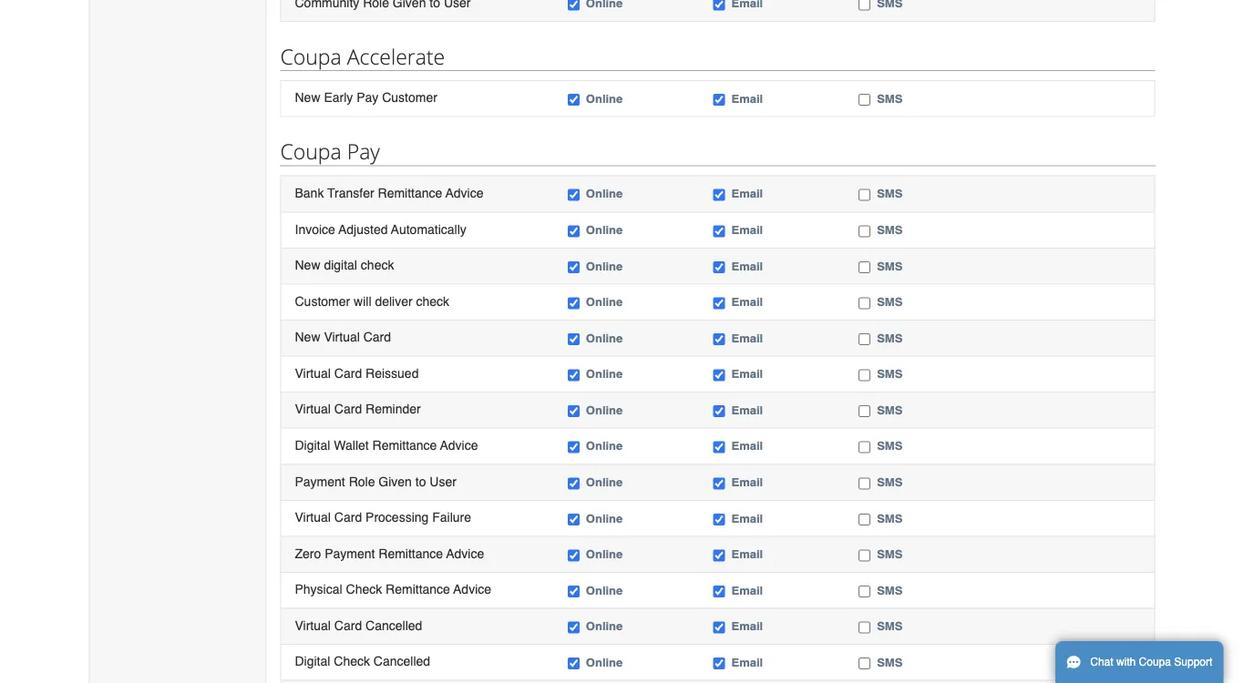 Task type: describe. For each thing, give the bounding box(es) containing it.
1 horizontal spatial check
[[416, 294, 450, 309]]

advice for physical check remittance advice
[[453, 583, 491, 597]]

online for digital wallet remittance advice
[[586, 440, 623, 453]]

email for zero payment remittance advice
[[732, 548, 763, 561]]

invoice
[[295, 222, 335, 236]]

processing
[[366, 510, 429, 525]]

0 vertical spatial customer
[[382, 90, 437, 105]]

virtual card reminder
[[295, 402, 421, 417]]

email for virtual card cancelled
[[732, 620, 763, 634]]

reminder
[[366, 402, 421, 417]]

cancelled for virtual card cancelled
[[366, 619, 422, 633]]

new virtual card
[[295, 330, 391, 345]]

adjusted
[[339, 222, 388, 236]]

online for invoice adjusted automatically
[[586, 223, 623, 237]]

chat
[[1091, 656, 1114, 669]]

bank
[[295, 186, 324, 200]]

check for physical
[[346, 583, 382, 597]]

remittance for transfer
[[378, 186, 442, 200]]

zero
[[295, 546, 321, 561]]

sms for new digital check
[[877, 259, 903, 273]]

email for virtual card processing failure
[[732, 512, 763, 525]]

sms for customer will deliver check
[[877, 295, 903, 309]]

email for digital wallet remittance advice
[[732, 440, 763, 453]]

sms for new early pay customer
[[877, 92, 903, 105]]

sms for zero payment remittance advice
[[877, 548, 903, 561]]

new for new early pay customer
[[295, 90, 320, 105]]

virtual card cancelled
[[295, 619, 422, 633]]

new for new virtual card
[[295, 330, 320, 345]]

coupa inside button
[[1139, 656, 1171, 669]]

1 vertical spatial payment
[[325, 546, 375, 561]]

online for digital check cancelled
[[586, 656, 623, 670]]

digital check cancelled
[[295, 655, 430, 669]]

wallet
[[334, 438, 369, 453]]

online for payment role given to user
[[586, 476, 623, 489]]

accelerate
[[347, 42, 445, 70]]

coupa pay
[[280, 137, 380, 166]]

online for new virtual card
[[586, 331, 623, 345]]

0 horizontal spatial customer
[[295, 294, 350, 309]]

online for zero payment remittance advice
[[586, 548, 623, 561]]

sms for physical check remittance advice
[[877, 584, 903, 598]]

email for invoice adjusted automatically
[[732, 223, 763, 237]]

given
[[379, 474, 412, 489]]

bank transfer remittance advice
[[295, 186, 484, 200]]

card for reissued
[[334, 366, 362, 381]]

online for new early pay customer
[[586, 92, 623, 105]]

remittance for wallet
[[372, 438, 437, 453]]

virtual for virtual card cancelled
[[295, 619, 331, 633]]

to
[[416, 474, 426, 489]]

digital for digital check cancelled
[[295, 655, 330, 669]]

role
[[349, 474, 375, 489]]

online for new digital check
[[586, 259, 623, 273]]

deliver
[[375, 294, 413, 309]]

transfer
[[327, 186, 374, 200]]

automatically
[[391, 222, 467, 236]]

0 vertical spatial pay
[[357, 90, 379, 105]]

advice for zero payment remittance advice
[[446, 546, 484, 561]]

sms for digital wallet remittance advice
[[877, 440, 903, 453]]



Task type: vqa. For each thing, say whether or not it's contained in the screenshot.
dialog
no



Task type: locate. For each thing, give the bounding box(es) containing it.
1 vertical spatial check
[[416, 294, 450, 309]]

email
[[732, 92, 763, 105], [732, 187, 763, 201], [732, 223, 763, 237], [732, 259, 763, 273], [732, 295, 763, 309], [732, 331, 763, 345], [732, 367, 763, 381], [732, 404, 763, 417], [732, 440, 763, 453], [732, 476, 763, 489], [732, 512, 763, 525], [732, 548, 763, 561], [732, 584, 763, 598], [732, 620, 763, 634], [732, 656, 763, 670]]

online for virtual card processing failure
[[586, 512, 623, 525]]

remittance down zero payment remittance advice
[[386, 583, 450, 597]]

check down invoice adjusted automatically at the left of the page
[[361, 258, 394, 272]]

new left early
[[295, 90, 320, 105]]

card up wallet at left bottom
[[334, 402, 362, 417]]

4 sms from the top
[[877, 259, 903, 273]]

0 horizontal spatial check
[[361, 258, 394, 272]]

2 sms from the top
[[877, 187, 903, 201]]

online for virtual card reissued
[[586, 367, 623, 381]]

0 vertical spatial coupa
[[280, 42, 342, 70]]

digital for digital wallet remittance advice
[[295, 438, 330, 453]]

7 email from the top
[[732, 367, 763, 381]]

13 sms from the top
[[877, 584, 903, 598]]

sms for virtual card processing failure
[[877, 512, 903, 525]]

digital down virtual card cancelled
[[295, 655, 330, 669]]

6 sms from the top
[[877, 331, 903, 345]]

15 online from the top
[[586, 656, 623, 670]]

sms
[[877, 92, 903, 105], [877, 187, 903, 201], [877, 223, 903, 237], [877, 259, 903, 273], [877, 295, 903, 309], [877, 331, 903, 345], [877, 367, 903, 381], [877, 404, 903, 417], [877, 440, 903, 453], [877, 476, 903, 489], [877, 512, 903, 525], [877, 548, 903, 561], [877, 584, 903, 598], [877, 620, 903, 634], [877, 656, 903, 670]]

customer
[[382, 90, 437, 105], [295, 294, 350, 309]]

coupa up bank
[[280, 137, 342, 166]]

15 email from the top
[[732, 656, 763, 670]]

14 email from the top
[[732, 620, 763, 634]]

cancelled down physical check remittance advice
[[366, 619, 422, 633]]

virtual card reissued
[[295, 366, 419, 381]]

remittance down "processing"
[[379, 546, 443, 561]]

5 email from the top
[[732, 295, 763, 309]]

6 email from the top
[[732, 331, 763, 345]]

2 email from the top
[[732, 187, 763, 201]]

1 vertical spatial digital
[[295, 655, 330, 669]]

12 sms from the top
[[877, 548, 903, 561]]

digital left wallet at left bottom
[[295, 438, 330, 453]]

email for customer will deliver check
[[732, 295, 763, 309]]

check up virtual card cancelled
[[346, 583, 382, 597]]

reissued
[[366, 366, 419, 381]]

email for payment role given to user
[[732, 476, 763, 489]]

7 sms from the top
[[877, 367, 903, 381]]

email for physical check remittance advice
[[732, 584, 763, 598]]

early
[[324, 90, 353, 105]]

online for bank transfer remittance advice
[[586, 187, 623, 201]]

0 vertical spatial check
[[361, 258, 394, 272]]

physical check remittance advice
[[295, 583, 491, 597]]

3 sms from the top
[[877, 223, 903, 237]]

14 sms from the top
[[877, 620, 903, 634]]

11 email from the top
[[732, 512, 763, 525]]

new early pay customer
[[295, 90, 437, 105]]

check right the deliver
[[416, 294, 450, 309]]

coupa
[[280, 42, 342, 70], [280, 137, 342, 166], [1139, 656, 1171, 669]]

customer down accelerate in the left top of the page
[[382, 90, 437, 105]]

9 email from the top
[[732, 440, 763, 453]]

0 vertical spatial digital
[[295, 438, 330, 453]]

support
[[1174, 656, 1213, 669]]

email for virtual card reminder
[[732, 404, 763, 417]]

virtual up virtual card reissued
[[324, 330, 360, 345]]

pay right early
[[357, 90, 379, 105]]

payment right zero
[[325, 546, 375, 561]]

online
[[586, 92, 623, 105], [586, 187, 623, 201], [586, 223, 623, 237], [586, 259, 623, 273], [586, 295, 623, 309], [586, 331, 623, 345], [586, 367, 623, 381], [586, 404, 623, 417], [586, 440, 623, 453], [586, 476, 623, 489], [586, 512, 623, 525], [586, 548, 623, 561], [586, 584, 623, 598], [586, 620, 623, 634], [586, 656, 623, 670]]

2 vertical spatial coupa
[[1139, 656, 1171, 669]]

2 vertical spatial new
[[295, 330, 320, 345]]

1 vertical spatial check
[[334, 655, 370, 669]]

1 online from the top
[[586, 92, 623, 105]]

9 sms from the top
[[877, 440, 903, 453]]

11 online from the top
[[586, 512, 623, 525]]

sms for new virtual card
[[877, 331, 903, 345]]

email for bank transfer remittance advice
[[732, 187, 763, 201]]

0 vertical spatial new
[[295, 90, 320, 105]]

0 vertical spatial payment
[[295, 474, 345, 489]]

sms for digital check cancelled
[[877, 656, 903, 670]]

1 email from the top
[[732, 92, 763, 105]]

sms for bank transfer remittance advice
[[877, 187, 903, 201]]

email for virtual card reissued
[[732, 367, 763, 381]]

14 online from the top
[[586, 620, 623, 634]]

online for virtual card reminder
[[586, 404, 623, 417]]

4 online from the top
[[586, 259, 623, 273]]

8 sms from the top
[[877, 404, 903, 417]]

0 vertical spatial cancelled
[[366, 619, 422, 633]]

sms for payment role given to user
[[877, 476, 903, 489]]

chat with coupa support
[[1091, 656, 1213, 669]]

email for new early pay customer
[[732, 92, 763, 105]]

customer left will
[[295, 294, 350, 309]]

1 vertical spatial pay
[[347, 137, 380, 166]]

sms for invoice adjusted automatically
[[877, 223, 903, 237]]

user
[[430, 474, 457, 489]]

card down customer will deliver check
[[363, 330, 391, 345]]

9 online from the top
[[586, 440, 623, 453]]

card
[[363, 330, 391, 345], [334, 366, 362, 381], [334, 402, 362, 417], [334, 510, 362, 525], [334, 619, 362, 633]]

12 email from the top
[[732, 548, 763, 561]]

2 digital from the top
[[295, 655, 330, 669]]

virtual card processing failure
[[295, 510, 471, 525]]

5 online from the top
[[586, 295, 623, 309]]

sms for virtual card reissued
[[877, 367, 903, 381]]

digital
[[324, 258, 357, 272]]

coupa up early
[[280, 42, 342, 70]]

13 online from the top
[[586, 584, 623, 598]]

remittance for payment
[[379, 546, 443, 561]]

customer will deliver check
[[295, 294, 450, 309]]

coupa for coupa pay
[[280, 137, 342, 166]]

virtual
[[324, 330, 360, 345], [295, 366, 331, 381], [295, 402, 331, 417], [295, 510, 331, 525], [295, 619, 331, 633]]

new for new digital check
[[295, 258, 320, 272]]

sms for virtual card reminder
[[877, 404, 903, 417]]

7 online from the top
[[586, 367, 623, 381]]

cancelled down virtual card cancelled
[[374, 655, 430, 669]]

virtual for virtual card reminder
[[295, 402, 331, 417]]

5 sms from the top
[[877, 295, 903, 309]]

13 email from the top
[[732, 584, 763, 598]]

online for physical check remittance advice
[[586, 584, 623, 598]]

advice
[[446, 186, 484, 200], [440, 438, 478, 453], [446, 546, 484, 561], [453, 583, 491, 597]]

coupa accelerate
[[280, 42, 445, 70]]

1 new from the top
[[295, 90, 320, 105]]

cancelled
[[366, 619, 422, 633], [374, 655, 430, 669]]

cancelled for digital check cancelled
[[374, 655, 430, 669]]

3 online from the top
[[586, 223, 623, 237]]

pay up transfer
[[347, 137, 380, 166]]

new digital check
[[295, 258, 394, 272]]

3 new from the top
[[295, 330, 320, 345]]

12 online from the top
[[586, 548, 623, 561]]

1 horizontal spatial customer
[[382, 90, 437, 105]]

email for new digital check
[[732, 259, 763, 273]]

virtual down physical
[[295, 619, 331, 633]]

15 sms from the top
[[877, 656, 903, 670]]

1 vertical spatial cancelled
[[374, 655, 430, 669]]

online for customer will deliver check
[[586, 295, 623, 309]]

invoice adjusted automatically
[[295, 222, 467, 236]]

advice for bank transfer remittance advice
[[446, 186, 484, 200]]

2 new from the top
[[295, 258, 320, 272]]

digital
[[295, 438, 330, 453], [295, 655, 330, 669]]

remittance up automatically
[[378, 186, 442, 200]]

check for digital
[[334, 655, 370, 669]]

email for new virtual card
[[732, 331, 763, 345]]

virtual for virtual card reissued
[[295, 366, 331, 381]]

failure
[[432, 510, 471, 525]]

0 vertical spatial check
[[346, 583, 382, 597]]

advice for digital wallet remittance advice
[[440, 438, 478, 453]]

10 online from the top
[[586, 476, 623, 489]]

2 online from the top
[[586, 187, 623, 201]]

check down virtual card cancelled
[[334, 655, 370, 669]]

6 online from the top
[[586, 331, 623, 345]]

email for digital check cancelled
[[732, 656, 763, 670]]

remittance
[[378, 186, 442, 200], [372, 438, 437, 453], [379, 546, 443, 561], [386, 583, 450, 597]]

1 vertical spatial coupa
[[280, 137, 342, 166]]

card for reminder
[[334, 402, 362, 417]]

card down 'new virtual card'
[[334, 366, 362, 381]]

pay
[[357, 90, 379, 105], [347, 137, 380, 166]]

None checkbox
[[568, 0, 580, 11], [859, 0, 871, 11], [568, 94, 580, 106], [713, 94, 725, 106], [568, 189, 580, 201], [713, 225, 725, 237], [859, 225, 871, 237], [568, 261, 580, 273], [859, 261, 871, 273], [568, 298, 580, 309], [568, 334, 580, 345], [713, 334, 725, 345], [859, 334, 871, 345], [568, 370, 580, 382], [713, 370, 725, 382], [568, 406, 580, 418], [568, 442, 580, 454], [713, 478, 725, 490], [859, 514, 871, 526], [859, 550, 871, 562], [859, 586, 871, 598], [568, 622, 580, 634], [859, 622, 871, 634], [568, 658, 580, 670], [859, 658, 871, 670], [568, 0, 580, 11], [859, 0, 871, 11], [568, 94, 580, 106], [713, 94, 725, 106], [568, 189, 580, 201], [713, 225, 725, 237], [859, 225, 871, 237], [568, 261, 580, 273], [859, 261, 871, 273], [568, 298, 580, 309], [568, 334, 580, 345], [713, 334, 725, 345], [859, 334, 871, 345], [568, 370, 580, 382], [713, 370, 725, 382], [568, 406, 580, 418], [568, 442, 580, 454], [713, 478, 725, 490], [859, 514, 871, 526], [859, 550, 871, 562], [859, 586, 871, 598], [568, 622, 580, 634], [859, 622, 871, 634], [568, 658, 580, 670], [859, 658, 871, 670]]

coupa right with
[[1139, 656, 1171, 669]]

1 sms from the top
[[877, 92, 903, 105]]

sms for virtual card cancelled
[[877, 620, 903, 634]]

virtual down 'new virtual card'
[[295, 366, 331, 381]]

check
[[361, 258, 394, 272], [416, 294, 450, 309]]

digital wallet remittance advice
[[295, 438, 478, 453]]

check
[[346, 583, 382, 597], [334, 655, 370, 669]]

None checkbox
[[713, 0, 725, 11], [859, 94, 871, 106], [713, 189, 725, 201], [859, 189, 871, 201], [568, 225, 580, 237], [713, 261, 725, 273], [713, 298, 725, 309], [859, 298, 871, 309], [859, 370, 871, 382], [713, 406, 725, 418], [859, 406, 871, 418], [713, 442, 725, 454], [859, 442, 871, 454], [568, 478, 580, 490], [859, 478, 871, 490], [568, 514, 580, 526], [713, 514, 725, 526], [568, 550, 580, 562], [713, 550, 725, 562], [568, 586, 580, 598], [713, 586, 725, 598], [713, 622, 725, 634], [713, 658, 725, 670], [713, 0, 725, 11], [859, 94, 871, 106], [713, 189, 725, 201], [859, 189, 871, 201], [568, 225, 580, 237], [713, 261, 725, 273], [713, 298, 725, 309], [859, 298, 871, 309], [859, 370, 871, 382], [713, 406, 725, 418], [859, 406, 871, 418], [713, 442, 725, 454], [859, 442, 871, 454], [568, 478, 580, 490], [859, 478, 871, 490], [568, 514, 580, 526], [713, 514, 725, 526], [568, 550, 580, 562], [713, 550, 725, 562], [568, 586, 580, 598], [713, 586, 725, 598], [713, 622, 725, 634], [713, 658, 725, 670]]

1 digital from the top
[[295, 438, 330, 453]]

1 vertical spatial customer
[[295, 294, 350, 309]]

new up virtual card reissued
[[295, 330, 320, 345]]

3 email from the top
[[732, 223, 763, 237]]

physical
[[295, 583, 342, 597]]

chat with coupa support button
[[1056, 642, 1224, 684]]

with
[[1117, 656, 1136, 669]]

card down the role
[[334, 510, 362, 525]]

virtual down virtual card reissued
[[295, 402, 331, 417]]

remittance for check
[[386, 583, 450, 597]]

remittance up given
[[372, 438, 437, 453]]

will
[[354, 294, 372, 309]]

payment left the role
[[295, 474, 345, 489]]

8 email from the top
[[732, 404, 763, 417]]

1 vertical spatial new
[[295, 258, 320, 272]]

payment role given to user
[[295, 474, 457, 489]]

virtual up zero
[[295, 510, 331, 525]]

10 sms from the top
[[877, 476, 903, 489]]

11 sms from the top
[[877, 512, 903, 525]]

4 email from the top
[[732, 259, 763, 273]]

coupa for coupa accelerate
[[280, 42, 342, 70]]

virtual for virtual card processing failure
[[295, 510, 331, 525]]

card for cancelled
[[334, 619, 362, 633]]

card for processing
[[334, 510, 362, 525]]

online for virtual card cancelled
[[586, 620, 623, 634]]

10 email from the top
[[732, 476, 763, 489]]

new left digital
[[295, 258, 320, 272]]

new
[[295, 90, 320, 105], [295, 258, 320, 272], [295, 330, 320, 345]]

8 online from the top
[[586, 404, 623, 417]]

payment
[[295, 474, 345, 489], [325, 546, 375, 561]]

card up digital check cancelled
[[334, 619, 362, 633]]

zero payment remittance advice
[[295, 546, 484, 561]]



